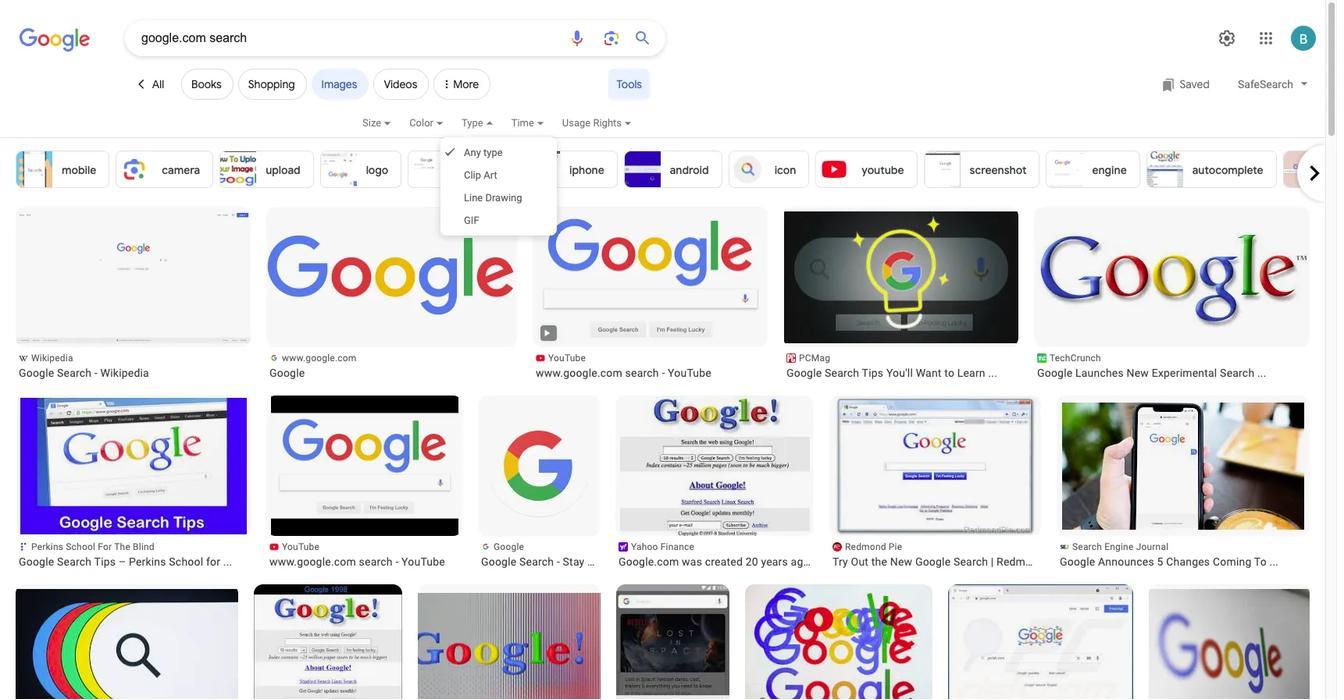 Task type: vqa. For each thing, say whether or not it's contained in the screenshot.


Task type: locate. For each thing, give the bounding box(es) containing it.
screenshot link
[[924, 151, 1040, 188]]

1 horizontal spatial the
[[872, 556, 887, 569]]

search
[[625, 367, 659, 380], [359, 556, 393, 569]]

1 vertical spatial www.google.com search - youtube
[[269, 556, 445, 569]]

pie right |
[[1047, 556, 1063, 569]]

0 vertical spatial www.google.com search - youtube image
[[533, 212, 768, 344]]

1 vertical spatial google search - stay in the know with your google app image
[[616, 585, 730, 700]]

techcrunch
[[1050, 353, 1101, 364]]

google for google element
[[269, 367, 305, 380]]

... right 'to'
[[1270, 556, 1279, 569]]

pcmag
[[799, 353, 830, 364]]

0 vertical spatial school
[[66, 542, 95, 553]]

0 vertical spatial www.google.com search - youtube
[[536, 367, 711, 380]]

... right ago
[[813, 556, 822, 569]]

clip art link
[[441, 164, 557, 187]]

1 vertical spatial pie
[[1047, 556, 1063, 569]]

0 horizontal spatial wikipedia
[[31, 353, 73, 364]]

people can now get contact info cut from google search results - bbc news image
[[1098, 590, 1333, 700]]

search by image image
[[602, 29, 621, 48]]

redmond right |
[[997, 556, 1045, 569]]

the right in
[[599, 556, 615, 569]]

google inside google search - wikipedia element
[[19, 367, 54, 380]]

line drawing
[[464, 192, 522, 204]]

None search field
[[0, 20, 665, 56]]

google.com was created 20 years ago ... list item
[[616, 396, 822, 569]]

google inside "google launches new experimental search ..." list item
[[1037, 367, 1073, 380]]

0 horizontal spatial tips
[[94, 556, 116, 569]]

... down finance
[[673, 556, 682, 569]]

0 vertical spatial wikipedia
[[31, 353, 73, 364]]

google search - stay in the know with ... list item
[[478, 396, 682, 569]]

google search - wikipedia list item
[[16, 207, 251, 380]]

–
[[119, 556, 126, 569]]

0 vertical spatial list
[[16, 151, 1337, 188]]

1 horizontal spatial wikipedia
[[100, 367, 149, 380]]

0 horizontal spatial perkins
[[31, 542, 63, 553]]

0 vertical spatial www.google.com
[[282, 353, 357, 364]]

youtube link
[[816, 151, 917, 188]]

google launches new experimental search features for tracking your online  purchases, reservations & events from gmail | techcrunch image
[[1037, 221, 1308, 334]]

1 horizontal spatial redmond
[[997, 556, 1045, 569]]

0 vertical spatial google search - stay in the know with your google app image
[[483, 410, 595, 523]]

...
[[988, 367, 998, 380], [1258, 367, 1267, 380], [223, 556, 232, 569], [673, 556, 682, 569], [813, 556, 822, 569], [1270, 556, 1279, 569]]

0 horizontal spatial the
[[599, 556, 615, 569]]

www.google.com for www.google.com search - youtube list item to the right
[[536, 367, 623, 380]]

- for www.google.com search - youtube image related to www.google.com search - youtube element to the left
[[396, 556, 399, 569]]

school left the "for"
[[169, 556, 203, 569]]

try out the new google search | redmond pie image
[[834, 396, 1037, 537]]

type
[[462, 117, 483, 129]]

1 vertical spatial list
[[4, 207, 1333, 700]]

1 the from the left
[[599, 556, 615, 569]]

www.google.com
[[282, 353, 357, 364], [536, 367, 623, 380], [269, 556, 356, 569]]

coming
[[1213, 556, 1252, 569]]

tools
[[617, 77, 642, 91]]

0 horizontal spatial new
[[890, 556, 913, 569]]

saved link
[[1154, 69, 1218, 100]]

0 horizontal spatial google search - stay in the know with your google app image
[[483, 410, 595, 523]]

you'll
[[886, 367, 913, 380]]

0 vertical spatial new
[[1127, 367, 1149, 380]]

google search - stay in the know with your google app image
[[483, 410, 595, 523], [616, 585, 730, 700]]

tips for you'll
[[862, 367, 884, 380]]

... right the "for"
[[223, 556, 232, 569]]

know
[[618, 556, 646, 569]]

1 horizontal spatial pie
[[1047, 556, 1063, 569]]

logo link
[[320, 151, 402, 188]]

with
[[649, 556, 670, 569]]

0 vertical spatial pie
[[889, 542, 902, 553]]

try out the new google search | redmond pie
[[833, 556, 1063, 569]]

0 vertical spatial redmond
[[845, 542, 886, 553]]

google
[[19, 367, 54, 380], [269, 367, 305, 380], [787, 367, 822, 380], [1037, 367, 1073, 380], [494, 542, 524, 553], [19, 556, 54, 569], [481, 556, 517, 569], [915, 556, 951, 569], [1060, 556, 1095, 569]]

stay
[[563, 556, 585, 569]]

type
[[483, 147, 503, 159]]

journal
[[1136, 542, 1169, 553]]

... inside 21 google search tips you'll want to learn | pcmag element
[[988, 367, 998, 380]]

... right experimental
[[1258, 367, 1267, 380]]

youtube
[[862, 163, 904, 177]]

pie
[[889, 542, 902, 553], [1047, 556, 1063, 569]]

1 vertical spatial search
[[359, 556, 393, 569]]

- for the google search - wikipedia image
[[94, 367, 98, 380]]

0 vertical spatial www.google.com search - youtube list item
[[533, 207, 768, 380]]

school left for
[[66, 542, 95, 553]]

years
[[761, 556, 788, 569]]

1 horizontal spatial www.google.com search - youtube list item
[[533, 207, 768, 380]]

www.google.com search - youtube list item
[[533, 207, 768, 380], [266, 396, 462, 569]]

try out the new google search | redmond pie list item
[[830, 396, 1063, 569]]

icon
[[775, 163, 796, 177]]

tips
[[862, 367, 884, 380], [94, 556, 116, 569]]

the down redmond pie
[[872, 556, 887, 569]]

bar image
[[1284, 152, 1320, 187]]

pie up try out the new google search | redmond pie element
[[889, 542, 902, 553]]

|
[[991, 556, 994, 569]]

www.google.com search - youtube element
[[536, 366, 765, 380], [269, 555, 459, 569]]

1 horizontal spatial search
[[625, 367, 659, 380]]

click for video information image
[[541, 328, 552, 339]]

1 horizontal spatial tips
[[862, 367, 884, 380]]

school
[[66, 542, 95, 553], [169, 556, 203, 569]]

0 vertical spatial perkins
[[31, 542, 63, 553]]

camera link
[[116, 151, 213, 188]]

line drawing link
[[441, 187, 557, 209]]

google for google search tips – perkins school for ...
[[19, 556, 54, 569]]

google search tips you'll want to learn ...
[[787, 367, 998, 380]]

1 horizontal spatial www.google.com search - youtube image
[[533, 212, 768, 344]]

try out the new google search | redmond pie element
[[833, 555, 1063, 569]]

new right the launches
[[1127, 367, 1149, 380]]

clip art
[[464, 169, 497, 181]]

- for www.google.com search - youtube image associated with topmost www.google.com search - youtube element
[[662, 367, 665, 380]]

to
[[1254, 556, 1267, 569]]

search
[[57, 367, 92, 380], [825, 367, 859, 380], [1220, 367, 1255, 380], [1072, 542, 1102, 553], [57, 556, 92, 569], [519, 556, 554, 569], [954, 556, 988, 569]]

drawing
[[485, 192, 522, 204]]

experimental
[[1152, 367, 1217, 380]]

tips inside 'list item'
[[862, 367, 884, 380]]

1 horizontal spatial www.google.com search - youtube
[[536, 367, 711, 380]]

... inside google search tips – perkins school for the blind element
[[223, 556, 232, 569]]

tips left you'll
[[862, 367, 884, 380]]

safesearch button
[[1230, 68, 1316, 100]]

1 vertical spatial tips
[[94, 556, 116, 569]]

any type
[[464, 147, 503, 159]]

google's ai search could mean radical changes for your internet experience  - cnet image
[[4, 590, 238, 700]]

2 vertical spatial www.google.com
[[269, 556, 356, 569]]

all
[[152, 77, 164, 91]]

books
[[191, 77, 222, 91]]

1 horizontal spatial new
[[1127, 367, 1149, 380]]

perkins
[[31, 542, 63, 553], [129, 556, 166, 569]]

0 vertical spatial search
[[625, 367, 659, 380]]

search inside 'list item'
[[825, 367, 859, 380]]

0 horizontal spatial www.google.com search - youtube list item
[[266, 396, 462, 569]]

google inside google search tips – perkins school for the blind element
[[19, 556, 54, 569]]

1 vertical spatial www.google.com search - youtube list item
[[266, 396, 462, 569]]

... inside the google announces 5 changes coming to mobile search element
[[1270, 556, 1279, 569]]

any
[[464, 147, 481, 159]]

the
[[599, 556, 615, 569], [872, 556, 887, 569]]

redmond up out in the bottom of the page
[[845, 542, 886, 553]]

1 vertical spatial new
[[890, 556, 913, 569]]

google search - wikipedia element
[[19, 366, 248, 380]]

google.com was created 20 years ago — here's what it looked like when it  first launched element
[[619, 555, 822, 569]]

finance
[[661, 542, 695, 553]]

tips inside list item
[[94, 556, 116, 569]]

0 horizontal spatial school
[[66, 542, 95, 553]]

camera
[[162, 163, 200, 177]]

google inside 'google announces 5 changes coming to ...' list item
[[1060, 556, 1095, 569]]

1 horizontal spatial school
[[169, 556, 203, 569]]

icon link
[[728, 151, 809, 188]]

redmond
[[845, 542, 886, 553], [997, 556, 1045, 569]]

youtube
[[548, 353, 586, 364], [668, 367, 711, 380], [282, 542, 319, 553], [402, 556, 445, 569]]

google search - stay in the know with your google app image inside 'google search - stay in the know with ...' list item
[[483, 410, 595, 523]]

gif
[[464, 215, 479, 227]]

google element
[[269, 366, 514, 380]]

1 vertical spatial www.google.com search - youtube image
[[271, 396, 459, 537]]

wikipedia
[[31, 353, 73, 364], [100, 367, 149, 380]]

android
[[670, 163, 709, 177]]

perkins down blind
[[129, 556, 166, 569]]

google inside google search - stay in the know with your google app element
[[481, 556, 517, 569]]

videos link
[[374, 69, 429, 100]]

1 vertical spatial school
[[169, 556, 203, 569]]

google inside google element
[[269, 367, 305, 380]]

shopping link
[[238, 69, 307, 100]]

... right learn
[[988, 367, 998, 380]]

www.google.com search - youtube image for topmost www.google.com search - youtube element
[[533, 212, 768, 344]]

1 vertical spatial www.google.com
[[536, 367, 623, 380]]

www.google.com search - youtube
[[536, 367, 711, 380], [269, 556, 445, 569]]

autocomplete
[[1192, 163, 1263, 177]]

1 horizontal spatial www.google.com search - youtube element
[[536, 366, 765, 380]]

www.google.com search - youtube image
[[533, 212, 768, 344], [271, 396, 459, 537]]

new down redmond pie
[[890, 556, 913, 569]]

0 horizontal spatial www.google.com search - youtube
[[269, 556, 445, 569]]

0 vertical spatial tips
[[862, 367, 884, 380]]

-
[[94, 367, 98, 380], [662, 367, 665, 380], [396, 556, 399, 569], [557, 556, 560, 569]]

created
[[705, 556, 743, 569]]

tips down for
[[94, 556, 116, 569]]

google search - wikipedia image
[[16, 212, 251, 344]]

android link
[[624, 151, 722, 188]]

google for google announces 5 changes coming to ...
[[1060, 556, 1095, 569]]

1 vertical spatial www.google.com search - youtube element
[[269, 555, 459, 569]]

google inside 21 google search tips you'll want to learn | pcmag element
[[787, 367, 822, 380]]

list
[[16, 151, 1337, 188], [4, 207, 1333, 700]]

20
[[746, 556, 758, 569]]

was
[[682, 556, 702, 569]]

0 horizontal spatial search
[[359, 556, 393, 569]]

quick settings image
[[1218, 29, 1236, 48]]

0 horizontal spatial redmond
[[845, 542, 886, 553]]

0 horizontal spatial www.google.com search - youtube image
[[271, 396, 459, 537]]

upload
[[266, 163, 300, 177]]

perkins left for
[[31, 542, 63, 553]]

1 horizontal spatial perkins
[[129, 556, 166, 569]]

any type link
[[441, 141, 557, 164]]

out
[[851, 556, 869, 569]]

google search tips – perkins school for ... list item
[[16, 396, 251, 569]]



Task type: describe. For each thing, give the bounding box(es) containing it.
google for google search - stay in the know with ...
[[481, 556, 517, 569]]

1 horizontal spatial google search - stay in the know with your google app image
[[616, 585, 730, 700]]

iphone
[[569, 163, 604, 177]]

tools button
[[609, 69, 650, 100]]

logo
[[366, 163, 388, 177]]

line
[[464, 192, 483, 204]]

... inside the google launches new experimental search features for tracking your online  purchases, reservations & events from gmail | techcrunch element
[[1258, 367, 1267, 380]]

try
[[833, 556, 848, 569]]

google turns 25: the search engine revolutionised how we access  information, but will it survive ai? image
[[372, 594, 621, 700]]

wallpaper
[[454, 163, 504, 177]]

2 the from the left
[[872, 556, 887, 569]]

google.com redirect - simple removal instructions, search engine fix  (updated) image
[[948, 585, 1133, 700]]

0 horizontal spatial www.google.com search - youtube element
[[269, 555, 459, 569]]

engine
[[1105, 542, 1134, 553]]

google announces 5 changes coming to mobile search element
[[1060, 555, 1307, 569]]

google.com was created 20 years ago ...
[[619, 556, 822, 569]]

1 vertical spatial perkins
[[129, 556, 166, 569]]

0 horizontal spatial pie
[[889, 542, 902, 553]]

google announces 5 changes coming to ... list item
[[1057, 396, 1310, 569]]

more filters element
[[434, 69, 491, 100]]

google search - stay in the know with your google app element
[[481, 555, 682, 569]]

click for video information tooltip
[[541, 328, 554, 339]]

list containing mobile
[[16, 151, 1337, 188]]

mobile link
[[16, 151, 110, 188]]

yahoo finance
[[631, 542, 695, 553]]

clip
[[464, 169, 481, 181]]

ago
[[791, 556, 810, 569]]

rights
[[593, 117, 622, 129]]

Search text field
[[141, 25, 558, 52]]

screenshot
[[970, 163, 1027, 177]]

usage rights button
[[562, 115, 650, 141]]

21 google search tips you'll want to learn | pcmag image
[[784, 212, 1019, 344]]

engine
[[1092, 163, 1127, 177]]

1 vertical spatial redmond
[[997, 556, 1045, 569]]

google launches new experimental search ... list item
[[1034, 207, 1310, 380]]

more button
[[434, 56, 495, 106]]

google hopes ai can turn search into a conversation | wired image
[[745, 585, 933, 700]]

google list item
[[266, 207, 517, 380]]

saved
[[1180, 77, 1210, 91]]

perkins school for the blind
[[31, 542, 155, 553]]

... inside google search - stay in the know with your google app element
[[673, 556, 682, 569]]

learn
[[957, 367, 986, 380]]

google.com was created 20 years ago — here's what it looked like when it  first launched image
[[620, 396, 810, 546]]

next image
[[1299, 158, 1330, 189]]

5
[[1157, 556, 1163, 569]]

redmond pie
[[845, 542, 902, 553]]

autocomplete link
[[1146, 151, 1277, 188]]

google for google search tips you'll want to learn ...
[[787, 367, 822, 380]]

list containing google search - wikipedia
[[4, 207, 1333, 700]]

mobile
[[62, 163, 96, 177]]

color
[[409, 117, 433, 129]]

google for google launches new experimental search ...
[[1037, 367, 1073, 380]]

1 vertical spatial wikipedia
[[100, 367, 149, 380]]

size button
[[362, 115, 409, 141]]

go to google home image
[[20, 27, 90, 53]]

21 google search tips you'll want to learn | pcmag element
[[787, 366, 1015, 380]]

google search - wikipedia
[[19, 367, 149, 380]]

blind
[[133, 542, 155, 553]]

www.google.com search - youtube for topmost www.google.com search - youtube element
[[536, 367, 711, 380]]

search for www.google.com search - youtube element to the left
[[359, 556, 393, 569]]

iphone link
[[523, 151, 618, 188]]

google announces 5 changes coming to ...
[[1060, 556, 1279, 569]]

tips for –
[[94, 556, 116, 569]]

time button
[[511, 115, 562, 141]]

usage
[[562, 117, 591, 129]]

www.google.com inside "google" list item
[[282, 353, 357, 364]]

videos
[[384, 77, 417, 91]]

google search tips you'll want to learn ... list item
[[783, 207, 1019, 380]]

google inside try out the new google search | redmond pie element
[[915, 556, 951, 569]]

books link
[[181, 69, 233, 100]]

yahoo
[[631, 542, 658, 553]]

changes
[[1166, 556, 1210, 569]]

google for google search - wikipedia
[[19, 367, 54, 380]]

more
[[453, 77, 479, 91]]

images
[[321, 77, 357, 91]]

google search tips – perkins school for the blind image
[[20, 398, 247, 535]]

color button
[[409, 115, 462, 141]]

google launches new experimental search ...
[[1037, 367, 1267, 380]]

the
[[114, 542, 130, 553]]

time
[[511, 117, 534, 129]]

www.google.com search - youtube for www.google.com search - youtube element to the left
[[269, 556, 445, 569]]

size
[[362, 117, 381, 129]]

google image
[[267, 234, 517, 321]]

0 vertical spatial www.google.com search - youtube element
[[536, 366, 765, 380]]

google search tips – perkins school for the blind element
[[19, 555, 248, 569]]

safesearch
[[1238, 78, 1293, 90]]

google search - stay in the know with ...
[[481, 556, 682, 569]]

usage rights
[[562, 117, 622, 129]]

google.com
[[619, 556, 679, 569]]

search for topmost www.google.com search - youtube element
[[625, 367, 659, 380]]

wallpaper link
[[408, 151, 517, 188]]

search inside 'google announces 5 changes coming to ...' list item
[[1072, 542, 1102, 553]]

google announces 5 changes coming to mobile search image
[[1062, 403, 1304, 530]]

search engine journal
[[1072, 542, 1169, 553]]

for
[[206, 556, 220, 569]]

www.google.com for the left www.google.com search - youtube list item
[[269, 556, 356, 569]]

all link
[[125, 69, 177, 100]]

want
[[916, 367, 942, 380]]

www.google.com search - youtube image for www.google.com search - youtube element to the left
[[271, 396, 459, 537]]

art
[[484, 169, 497, 181]]

to
[[945, 367, 955, 380]]

engine link
[[1046, 151, 1140, 188]]

... inside google.com was created 20 years ago — here's what it looked like when it  first launched element
[[813, 556, 822, 569]]

what is google? image
[[254, 585, 402, 700]]

for
[[98, 542, 112, 553]]

upload link
[[220, 151, 314, 188]]

type button
[[462, 115, 511, 141]]

in
[[587, 556, 596, 569]]

google launches new experimental search features for tracking your online  purchases, reservations & events from gmail | techcrunch element
[[1037, 366, 1307, 380]]



